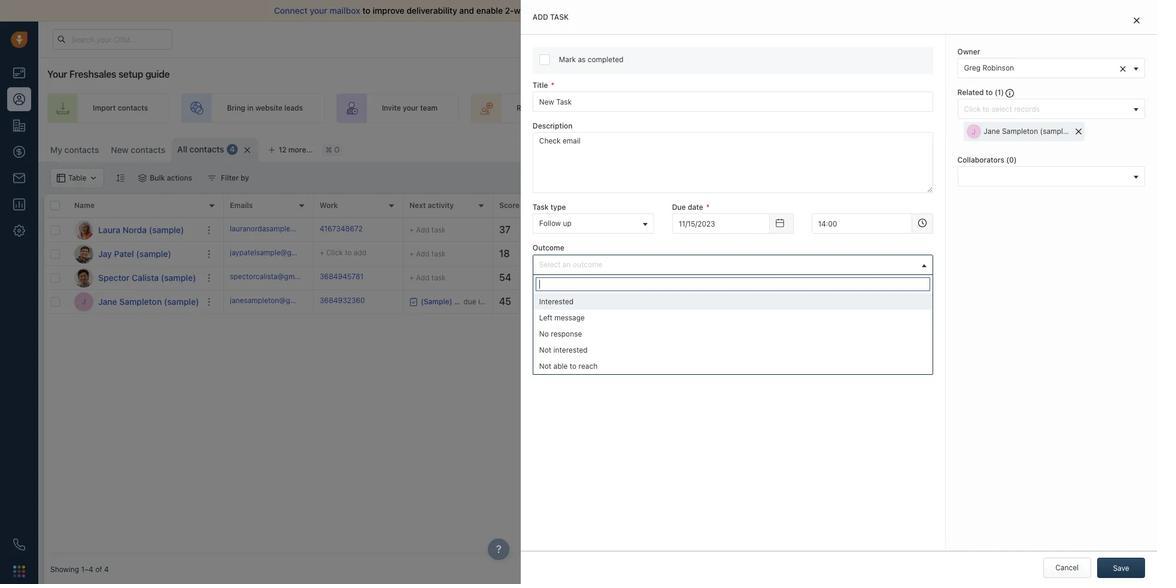 Task type: describe. For each thing, give the bounding box(es) containing it.
message
[[554, 313, 585, 322]]

Start typing the details about the task… text field
[[533, 132, 933, 194]]

your inside set up your sales pipeline link
[[864, 104, 879, 113]]

techcave (sample)
[[858, 274, 922, 282]]

score
[[499, 201, 520, 210]]

spector calista (sample)
[[98, 273, 196, 283]]

select an outcome
[[539, 260, 602, 269]]

-- text field
[[672, 214, 770, 234]]

cell for 18
[[942, 242, 1151, 266]]

1 vertical spatial 4
[[104, 566, 109, 575]]

freshworks switcher image
[[13, 566, 25, 578]]

jane sampleton (sample) inside press space to select this row. row
[[98, 297, 199, 307]]

+ click to add for 18
[[589, 250, 636, 259]]

(sample) for laura norda (sample) link
[[149, 225, 184, 235]]

your inside invite your team link
[[403, 104, 418, 113]]

showing
[[50, 566, 79, 575]]

date
[[688, 203, 703, 212]]

unqualified
[[782, 250, 820, 259]]

left message
[[539, 313, 585, 322]]

able
[[553, 362, 568, 371]]

add for 37
[[623, 226, 636, 235]]

(sample) inside × tab panel
[[1040, 127, 1070, 136]]

(sample) for spector calista (sample) link
[[161, 273, 196, 283]]

sampleton inside × tab panel
[[1002, 127, 1038, 136]]

customize table button
[[894, 138, 977, 159]]

e corp (sample) link
[[858, 250, 913, 259]]

j inside × tab panel
[[972, 127, 976, 136]]

(sample) for the e corp (sample) link
[[883, 250, 913, 259]]

import inside button
[[999, 144, 1022, 153]]

row group containing 37
[[224, 218, 1151, 314]]

contacts inside button
[[1024, 144, 1054, 153]]

j inside press space to select this row. row
[[82, 297, 86, 306]]

0 horizontal spatial (
[[995, 88, 998, 97]]

more...
[[288, 145, 313, 154]]

bulk
[[150, 174, 165, 183]]

type
[[551, 203, 566, 212]]

not for not able to reach
[[539, 362, 551, 371]]

connect your mailbox to improve deliverability and enable 2-way sync of email conversations.
[[274, 5, 644, 16]]

press space to select this row. row containing 18
[[224, 242, 1151, 266]]

press space to select this row. row containing 45
[[224, 290, 1151, 314]]

sequence
[[727, 104, 760, 113]]

task for 18
[[431, 249, 446, 258]]

bring in website leads link
[[181, 93, 324, 123]]

filter by button
[[200, 168, 257, 189]]

task for 37
[[431, 225, 446, 234]]

cell for 37
[[942, 218, 1151, 242]]

contacts right my
[[64, 145, 99, 155]]

janesampleton@gmail.com
[[230, 296, 320, 305]]

row group containing laura norda (sample)
[[44, 218, 224, 314]]

3684932360
[[320, 296, 365, 305]]

spectorcalista@gmail.com link
[[230, 272, 319, 284]]

2 sales from the left
[[881, 104, 899, 113]]

name
[[74, 201, 95, 210]]

0
[[1009, 156, 1014, 165]]

setup
[[118, 69, 143, 80]]

jane sampleton (sample) link
[[98, 296, 199, 308]]

sampleton inside "link"
[[119, 297, 162, 307]]

click for 54
[[596, 274, 612, 282]]

none search field inside × tab panel
[[536, 277, 930, 291]]

work
[[320, 201, 338, 210]]

name row
[[44, 195, 224, 218]]

leads inside route leads to your team link
[[539, 104, 557, 113]]

janesampleton@gmail.com link
[[230, 296, 320, 308]]

0 vertical spatial 1
[[1105, 29, 1108, 38]]

greg for 54
[[693, 274, 710, 282]]

left message option
[[533, 310, 932, 326]]

left
[[539, 313, 552, 322]]

greg robinson for 54
[[693, 274, 743, 282]]

+ add task for 37
[[409, 225, 446, 234]]

up for follow
[[563, 219, 572, 228]]

Click to select records search field
[[961, 103, 1130, 116]]

your for your freshsales setup guide
[[47, 69, 67, 80]]

conversations.
[[586, 5, 644, 16]]

press space to select this row. row containing spector calista (sample)
[[44, 266, 224, 290]]

+ click to add for 37
[[589, 226, 636, 235]]

import contacts link
[[47, 93, 169, 123]]

3684945781
[[320, 272, 363, 281]]

(sample) down techcave (sample) link
[[897, 297, 926, 306]]

import contacts inside button
[[999, 144, 1054, 153]]

qualified for 54
[[782, 274, 812, 282]]

patel
[[114, 249, 134, 259]]

container_wx8msf4aqz5i3rn1 image for 54
[[682, 274, 690, 282]]

outcome
[[573, 260, 602, 269]]

mark
[[559, 55, 576, 64]]

× tab panel
[[521, 0, 1157, 585]]

greg robinson inside × tab panel
[[964, 64, 1014, 73]]

jaypatelsample@gmail.com
[[230, 248, 322, 257]]

activity
[[428, 201, 454, 210]]

l image
[[74, 221, 93, 240]]

jaypatelsample@gmail.com + click to add
[[230, 248, 366, 257]]

route
[[517, 104, 537, 113]]

sales inside 'link'
[[707, 104, 725, 113]]

1 team from the left
[[420, 104, 438, 113]]

leads inside bring in website leads link
[[284, 104, 303, 113]]

task
[[533, 203, 549, 212]]

guide
[[145, 69, 170, 80]]

1 inside × tab panel
[[998, 88, 1001, 97]]

container_wx8msf4aqz5i3rn1 image for 18
[[682, 250, 690, 258]]

to inside option
[[570, 362, 577, 371]]

1–4
[[81, 566, 93, 575]]

bulk actions
[[150, 174, 192, 183]]

list box inside × tab panel
[[533, 294, 932, 374]]

route leads to your team link
[[471, 93, 624, 123]]

follow
[[539, 219, 561, 228]]

task inside × tab panel
[[550, 13, 569, 22]]

1 horizontal spatial of
[[552, 5, 561, 16]]

press space to select this row. row containing jay patel (sample)
[[44, 242, 224, 266]]

greg for 18
[[693, 250, 710, 259]]

lauranordasample@gmail.com
[[230, 224, 332, 233]]

cell for 45
[[942, 290, 1151, 314]]

robinson for 18
[[712, 250, 743, 259]]

1 horizontal spatial )
[[1014, 156, 1017, 165]]

cell for 54
[[942, 266, 1151, 290]]

reach
[[579, 362, 598, 371]]

no response
[[539, 330, 582, 339]]

laura norda (sample)
[[98, 225, 184, 235]]

pipeline
[[901, 104, 928, 113]]

related to ( 1 )
[[958, 88, 1006, 97]]

37
[[499, 225, 511, 235]]

sales
[[679, 201, 698, 210]]

deal
[[1023, 104, 1038, 113]]

days
[[894, 35, 908, 43]]

collaborators ( 0 )
[[958, 156, 1017, 165]]

not able to reach
[[539, 362, 598, 371]]

description
[[533, 122, 573, 131]]

showing 1–4 of 4
[[50, 566, 109, 575]]

follow up button
[[533, 214, 654, 234]]

grid containing 37
[[44, 193, 1151, 556]]

e corp (sample)
[[858, 250, 913, 259]]

add inside × tab panel
[[533, 13, 548, 22]]

click for 18
[[596, 250, 612, 259]]

× dialog
[[521, 0, 1157, 585]]

calista
[[132, 273, 159, 283]]

explore plans
[[931, 34, 978, 43]]

12
[[279, 145, 286, 154]]

all contacts 4
[[177, 144, 235, 154]]

my contacts
[[50, 145, 99, 155]]

45
[[499, 296, 511, 307]]

add deal
[[1007, 104, 1038, 113]]

way
[[514, 5, 530, 16]]

add for 54
[[416, 273, 429, 282]]

sales owner
[[679, 201, 722, 210]]

invite
[[382, 104, 401, 113]]

cancel
[[1055, 564, 1079, 573]]

robinson for 37
[[712, 226, 743, 235]]

acme inc (sample) link
[[858, 226, 921, 235]]

your inside route leads to your team link
[[568, 104, 584, 113]]

bring
[[227, 104, 245, 113]]

2 team from the left
[[586, 104, 603, 113]]

save button
[[1097, 558, 1145, 579]]

an
[[563, 260, 571, 269]]

greg robinson for 37
[[693, 226, 743, 235]]

0 horizontal spatial import
[[93, 104, 116, 113]]

press space to select this row. row containing jane sampleton (sample)
[[44, 290, 224, 314]]

(sample) for jay patel (sample) link
[[136, 249, 171, 259]]

s image
[[74, 268, 93, 288]]

interested
[[539, 297, 574, 306]]



Task type: vqa. For each thing, say whether or not it's contained in the screenshot.
"Score" associated with Score
no



Task type: locate. For each thing, give the bounding box(es) containing it.
contacts
[[118, 104, 148, 113], [1024, 144, 1054, 153], [190, 144, 224, 154], [64, 145, 99, 155], [131, 145, 165, 155]]

no response option
[[533, 326, 932, 342]]

by
[[241, 174, 249, 183]]

18
[[499, 248, 510, 259]]

robinson down the -- text box
[[712, 250, 743, 259]]

table
[[952, 144, 969, 153]]

robinson
[[983, 64, 1014, 73], [712, 226, 743, 235], [712, 250, 743, 259], [712, 274, 743, 282]]

list box
[[533, 294, 932, 374]]

qualified up the unqualified
[[782, 226, 812, 235]]

jane down spector
[[98, 297, 117, 307]]

0 vertical spatial import contacts
[[93, 104, 148, 113]]

enable
[[476, 5, 503, 16]]

inc
[[879, 226, 890, 235]]

freshsales
[[69, 69, 116, 80]]

sales left pipeline
[[881, 104, 899, 113]]

follow up
[[539, 219, 572, 228]]

1 vertical spatial + add task
[[409, 249, 446, 258]]

sampleton down calista
[[119, 297, 162, 307]]

not able to reach option
[[533, 358, 932, 374]]

1 vertical spatial (
[[1006, 156, 1009, 165]]

website
[[255, 104, 282, 113]]

and
[[459, 5, 474, 16]]

up inside set up your sales pipeline link
[[853, 104, 862, 113]]

1 vertical spatial not
[[539, 362, 551, 371]]

1 horizontal spatial in
[[876, 35, 882, 43]]

task type
[[533, 203, 566, 212]]

sync
[[532, 5, 550, 16]]

click
[[596, 226, 612, 235], [326, 248, 343, 257], [596, 250, 612, 259], [596, 274, 612, 282]]

jane sampleton (sample) inside × tab panel
[[984, 127, 1070, 136]]

1 vertical spatial import
[[999, 144, 1022, 153]]

deliverability
[[407, 5, 457, 16]]

1 horizontal spatial 4
[[230, 145, 235, 154]]

your up description on the left
[[568, 104, 584, 113]]

jane sampleton (sample) up import contacts group
[[984, 127, 1070, 136]]

1 horizontal spatial import
[[999, 144, 1022, 153]]

0 vertical spatial your
[[829, 35, 843, 43]]

4 inside all contacts 4
[[230, 145, 235, 154]]

) right 'collaborators'
[[1014, 156, 1017, 165]]

Search your CRM... text field
[[53, 29, 172, 50]]

1 horizontal spatial your
[[829, 35, 843, 43]]

import contacts up "0"
[[999, 144, 1054, 153]]

1 horizontal spatial import contacts
[[999, 144, 1054, 153]]

interested option
[[533, 294, 932, 310]]

e
[[858, 250, 863, 259]]

container_wx8msf4aqz5i3rn1 image
[[682, 250, 690, 258], [682, 274, 690, 282], [409, 298, 418, 306]]

4
[[230, 145, 235, 154], [104, 566, 109, 575]]

outcome
[[533, 244, 564, 253]]

4167348672 link
[[320, 224, 363, 237]]

related
[[958, 88, 984, 97]]

import
[[93, 104, 116, 113], [999, 144, 1022, 153]]

1 horizontal spatial sampleton
[[1002, 127, 1038, 136]]

add task
[[533, 13, 569, 22]]

phone element
[[7, 533, 31, 557]]

0 horizontal spatial jane sampleton (sample)
[[98, 297, 199, 307]]

1 vertical spatial )
[[1014, 156, 1017, 165]]

not left the able
[[539, 362, 551, 371]]

not down no
[[539, 346, 551, 355]]

filter by
[[221, 174, 249, 183]]

1 horizontal spatial 1
[[1105, 29, 1108, 38]]

all
[[177, 144, 187, 154]]

press space to select this row. row containing 54
[[224, 266, 1151, 290]]

jane up collaborators ( 0 ) on the right top
[[984, 127, 1000, 136]]

container_wx8msf4aqz5i3rn1 image down "due date"
[[682, 226, 690, 234]]

0 vertical spatial in
[[876, 35, 882, 43]]

add
[[623, 226, 636, 235], [354, 248, 366, 257], [623, 250, 636, 259], [623, 274, 636, 282]]

greg down date
[[693, 226, 710, 235]]

0 horizontal spatial in
[[247, 104, 253, 113]]

1 vertical spatial jane sampleton (sample)
[[98, 297, 199, 307]]

in left the 22
[[876, 35, 882, 43]]

qualified down the unqualified
[[782, 274, 812, 282]]

1 link
[[1093, 28, 1112, 48]]

in right "bring" on the left
[[247, 104, 253, 113]]

actions
[[167, 174, 192, 183]]

1 horizontal spatial (
[[1006, 156, 1009, 165]]

1 horizontal spatial container_wx8msf4aqz5i3rn1 image
[[208, 174, 216, 183]]

list box containing interested
[[533, 294, 932, 374]]

0 horizontal spatial jane
[[98, 297, 117, 307]]

your left trial
[[829, 35, 843, 43]]

bulk actions button
[[131, 168, 200, 189]]

+ add task for 18
[[409, 249, 446, 258]]

0 horizontal spatial import contacts
[[93, 104, 148, 113]]

add for 37
[[416, 225, 429, 234]]

1 vertical spatial container_wx8msf4aqz5i3rn1 image
[[682, 274, 690, 282]]

contacts down click to select records search box
[[1024, 144, 1054, 153]]

j down s icon
[[82, 297, 86, 306]]

up inside follow up button
[[563, 219, 572, 228]]

filter
[[221, 174, 239, 183]]

0 vertical spatial import
[[93, 104, 116, 113]]

of
[[552, 5, 561, 16], [95, 566, 102, 575]]

( right 'collaborators'
[[1006, 156, 1009, 165]]

1 vertical spatial sampleton
[[119, 297, 162, 307]]

0 horizontal spatial sales
[[707, 104, 725, 113]]

1 vertical spatial 1
[[998, 88, 1001, 97]]

response
[[551, 330, 582, 339]]

( right related
[[995, 88, 998, 97]]

0 horizontal spatial leads
[[284, 104, 303, 113]]

(sample) right calista
[[161, 273, 196, 283]]

j image
[[74, 245, 93, 264]]

1 horizontal spatial leads
[[539, 104, 557, 113]]

None text field
[[811, 214, 912, 234]]

add for 54
[[623, 274, 636, 282]]

0 horizontal spatial j
[[82, 297, 86, 306]]

0 horizontal spatial sampleton
[[119, 297, 162, 307]]

trial
[[845, 35, 857, 43]]

as
[[578, 55, 586, 64]]

(sample) up widgetz.io (sample) at the bottom of page
[[892, 274, 922, 282]]

up right set
[[853, 104, 862, 113]]

0 vertical spatial j
[[972, 127, 976, 136]]

lauranordasample@gmail.com link
[[230, 224, 332, 237]]

your for your trial ends in 22 days
[[829, 35, 843, 43]]

phone image
[[13, 539, 25, 551]]

1 horizontal spatial j
[[972, 127, 976, 136]]

press space to select this row. row containing 37
[[224, 218, 1151, 242]]

jane sampleton (sample) down spector calista (sample) link
[[98, 297, 199, 307]]

import up "0"
[[999, 144, 1022, 153]]

jaypatelsample@gmail.com link
[[230, 248, 322, 260]]

greg inside × tab panel
[[964, 64, 981, 73]]

×
[[1119, 61, 1127, 75]]

create
[[682, 104, 705, 113]]

press space to select this row. row down the norda
[[44, 242, 224, 266]]

⌘ o
[[325, 146, 340, 155]]

greg robinson up interested option
[[693, 274, 743, 282]]

1 vertical spatial + click to add
[[589, 250, 636, 259]]

press space to select this row. row up interested option
[[224, 266, 1151, 290]]

leads right website
[[284, 104, 303, 113]]

your freshsales setup guide
[[47, 69, 170, 80]]

click for 37
[[596, 226, 612, 235]]

0 vertical spatial of
[[552, 5, 561, 16]]

import contacts down setup
[[93, 104, 148, 113]]

jay patel (sample)
[[98, 249, 171, 259]]

import contacts button
[[983, 138, 1060, 159]]

press space to select this row. row up no response option
[[224, 290, 1151, 314]]

1 row group from the left
[[44, 218, 224, 314]]

acme
[[858, 226, 877, 235]]

robinson for 54
[[712, 274, 743, 282]]

press space to select this row. row down calista
[[44, 290, 224, 314]]

emails
[[230, 201, 253, 210]]

jane inside "link"
[[98, 297, 117, 307]]

grid
[[44, 193, 1151, 556]]

(sample) down click to select records search box
[[1040, 127, 1070, 136]]

(sample) down spector calista (sample) link
[[164, 297, 199, 307]]

1 vertical spatial your
[[47, 69, 67, 80]]

all contacts link
[[177, 144, 224, 156]]

qualified for 37
[[782, 226, 812, 235]]

press space to select this row. row down "due date"
[[224, 218, 1151, 242]]

greg robinson for 18
[[693, 250, 743, 259]]

0 vertical spatial container_wx8msf4aqz5i3rn1 image
[[682, 250, 690, 258]]

add for 18
[[623, 250, 636, 259]]

team right invite
[[420, 104, 438, 113]]

0 horizontal spatial 4
[[104, 566, 109, 575]]

1 vertical spatial in
[[247, 104, 253, 113]]

new contacts
[[111, 145, 165, 155]]

techcave
[[858, 274, 890, 282]]

your right invite
[[403, 104, 418, 113]]

next activity
[[409, 201, 454, 210]]

2 vertical spatial container_wx8msf4aqz5i3rn1 image
[[409, 298, 418, 306]]

robinson inside × tab panel
[[983, 64, 1014, 73]]

3684932360 link
[[320, 296, 365, 308]]

(sample) for acme inc (sample) link
[[892, 226, 921, 235]]

plans
[[959, 34, 978, 43]]

norda
[[123, 225, 147, 235]]

cell
[[942, 218, 1151, 242], [942, 242, 1151, 266], [942, 266, 1151, 290], [942, 290, 1151, 314]]

leads
[[284, 104, 303, 113], [539, 104, 557, 113]]

your left mailbox
[[310, 5, 327, 16]]

greg up interested option
[[693, 274, 710, 282]]

1 sales from the left
[[707, 104, 725, 113]]

leads up description on the left
[[539, 104, 557, 113]]

add for 18
[[416, 249, 429, 258]]

import contacts group
[[983, 138, 1081, 159]]

2 leads from the left
[[539, 104, 557, 113]]

your left freshsales at the top
[[47, 69, 67, 80]]

connect
[[274, 5, 308, 16]]

greg robinson up related to ( 1 )
[[964, 64, 1014, 73]]

Title text field
[[533, 92, 933, 112]]

2 not from the top
[[539, 362, 551, 371]]

0 vertical spatial 4
[[230, 145, 235, 154]]

2 cell from the top
[[942, 242, 1151, 266]]

not for not interested
[[539, 346, 551, 355]]

up for set
[[853, 104, 862, 113]]

2-
[[505, 5, 514, 16]]

0 horizontal spatial )
[[1001, 88, 1004, 97]]

to
[[362, 5, 370, 16], [986, 88, 993, 97], [559, 104, 566, 113], [614, 226, 621, 235], [345, 248, 352, 257], [614, 250, 621, 259], [614, 274, 621, 282], [570, 362, 577, 371]]

0 vertical spatial up
[[853, 104, 862, 113]]

robinson up interested option
[[712, 274, 743, 282]]

select
[[539, 260, 561, 269]]

close image
[[1134, 17, 1140, 24]]

2 horizontal spatial container_wx8msf4aqz5i3rn1 image
[[682, 226, 690, 234]]

team down mark as completed
[[586, 104, 603, 113]]

1 vertical spatial up
[[563, 219, 572, 228]]

row group
[[44, 218, 224, 314], [224, 218, 1151, 314]]

press space to select this row. row containing laura norda (sample)
[[44, 218, 224, 242]]

up right follow
[[563, 219, 572, 228]]

title
[[533, 81, 548, 90]]

0 vertical spatial qualified
[[782, 226, 812, 235]]

0 vertical spatial + click to add
[[589, 226, 636, 235]]

j up 'collaborators'
[[972, 127, 976, 136]]

greg down the -- text box
[[693, 250, 710, 259]]

collaborators
[[958, 156, 1004, 165]]

1 horizontal spatial sales
[[881, 104, 899, 113]]

not interested
[[539, 346, 588, 355]]

0 horizontal spatial of
[[95, 566, 102, 575]]

1 vertical spatial import contacts
[[999, 144, 1054, 153]]

spector
[[98, 273, 129, 283]]

greg for 37
[[693, 226, 710, 235]]

+ add task for 54
[[409, 273, 446, 282]]

customize
[[913, 144, 950, 153]]

1 horizontal spatial team
[[586, 104, 603, 113]]

4 up filter by
[[230, 145, 235, 154]]

owner
[[700, 201, 722, 210]]

press space to select this row. row up jay patel (sample)
[[44, 218, 224, 242]]

container_wx8msf4aqz5i3rn1 image inside bulk actions button
[[138, 174, 147, 183]]

sampleton up import contacts button
[[1002, 127, 1038, 136]]

save
[[1113, 564, 1129, 573]]

of right sync
[[552, 5, 561, 16]]

task for 54
[[431, 273, 446, 282]]

jane inside × tab panel
[[984, 127, 1000, 136]]

container_wx8msf4aqz5i3rn1 image for filter by
[[208, 174, 216, 183]]

1 leads from the left
[[284, 104, 303, 113]]

0 horizontal spatial your
[[47, 69, 67, 80]]

2 + click to add from the top
[[589, 250, 636, 259]]

contacts right all
[[190, 144, 224, 154]]

0 horizontal spatial team
[[420, 104, 438, 113]]

press space to select this row. row down the -- text box
[[224, 242, 1151, 266]]

1 horizontal spatial up
[[853, 104, 862, 113]]

(sample) up spector calista (sample)
[[136, 249, 171, 259]]

robinson up related to ( 1 )
[[983, 64, 1014, 73]]

spector calista (sample) link
[[98, 272, 196, 284]]

create sales sequence link
[[636, 93, 782, 123]]

greg robinson down the -- text box
[[693, 250, 743, 259]]

1 horizontal spatial jane sampleton (sample)
[[984, 127, 1070, 136]]

0 vertical spatial + add task
[[409, 225, 446, 234]]

0 vertical spatial jane sampleton (sample)
[[984, 127, 1070, 136]]

janesampleton@gmail.com 3684932360
[[230, 296, 365, 305]]

1 vertical spatial qualified
[[782, 274, 812, 282]]

⌘
[[325, 146, 332, 155]]

(sample) inside "link"
[[164, 297, 199, 307]]

container_wx8msf4aqz5i3rn1 image
[[138, 174, 147, 183], [208, 174, 216, 183], [682, 226, 690, 234]]

connect your mailbox link
[[274, 5, 362, 16]]

3 + click to add from the top
[[589, 274, 636, 282]]

1 vertical spatial of
[[95, 566, 102, 575]]

2 vertical spatial + click to add
[[589, 274, 636, 282]]

of right the 1–4
[[95, 566, 102, 575]]

contacts down setup
[[118, 104, 148, 113]]

0 vertical spatial not
[[539, 346, 551, 355]]

sampleton
[[1002, 127, 1038, 136], [119, 297, 162, 307]]

greg robinson down owner
[[693, 226, 743, 235]]

1 qualified from the top
[[782, 226, 812, 235]]

1 + click to add from the top
[[589, 226, 636, 235]]

0 vertical spatial (
[[995, 88, 998, 97]]

no
[[539, 330, 549, 339]]

not
[[539, 346, 551, 355], [539, 362, 551, 371]]

1 vertical spatial jane
[[98, 297, 117, 307]]

new contacts button
[[105, 138, 171, 162], [111, 145, 165, 155]]

0 horizontal spatial 1
[[998, 88, 1001, 97]]

(sample) right corp
[[883, 250, 913, 259]]

import contacts
[[93, 104, 148, 113], [999, 144, 1054, 153]]

0 vertical spatial jane
[[984, 127, 1000, 136]]

(sample) right inc
[[892, 226, 921, 235]]

sales right 'create'
[[707, 104, 725, 113]]

0 horizontal spatial up
[[563, 219, 572, 228]]

greg down owner
[[964, 64, 981, 73]]

2 + add task from the top
[[409, 249, 446, 258]]

1 vertical spatial j
[[82, 297, 86, 306]]

None search field
[[536, 277, 930, 291]]

container_wx8msf4aqz5i3rn1 image inside filter by button
[[208, 174, 216, 183]]

container_wx8msf4aqz5i3rn1 image for greg robinson
[[682, 226, 690, 234]]

customize table
[[913, 144, 969, 153]]

3 cell from the top
[[942, 266, 1151, 290]]

import down your freshsales setup guide at the left top of the page
[[93, 104, 116, 113]]

1 not from the top
[[539, 346, 551, 355]]

) right related
[[1001, 88, 1004, 97]]

(sample) right the norda
[[149, 225, 184, 235]]

1 + add task from the top
[[409, 225, 446, 234]]

not interested option
[[533, 342, 932, 358]]

widgetz.io (sample)
[[858, 297, 926, 306]]

robinson down owner
[[712, 226, 743, 235]]

1 horizontal spatial jane
[[984, 127, 1000, 136]]

due
[[672, 203, 686, 212]]

12 more...
[[279, 145, 313, 154]]

0 vertical spatial sampleton
[[1002, 127, 1038, 136]]

1 cell from the top
[[942, 218, 1151, 242]]

2 qualified from the top
[[782, 274, 812, 282]]

your right set
[[864, 104, 879, 113]]

press space to select this row. row
[[44, 218, 224, 242], [224, 218, 1151, 242], [44, 242, 224, 266], [224, 242, 1151, 266], [44, 266, 224, 290], [224, 266, 1151, 290], [44, 290, 224, 314], [224, 290, 1151, 314]]

container_wx8msf4aqz5i3rn1 image left filter
[[208, 174, 216, 183]]

4 cell from the top
[[942, 290, 1151, 314]]

contacts right new
[[131, 145, 165, 155]]

2 vertical spatial + add task
[[409, 273, 446, 282]]

4 right the 1–4
[[104, 566, 109, 575]]

3 + add task from the top
[[409, 273, 446, 282]]

2 row group from the left
[[224, 218, 1151, 314]]

press space to select this row. row down jay patel (sample) link
[[44, 266, 224, 290]]

container_wx8msf4aqz5i3rn1 image left the bulk
[[138, 174, 147, 183]]

0 vertical spatial )
[[1001, 88, 1004, 97]]

(sample) for jane sampleton (sample) "link"
[[164, 297, 199, 307]]

+ click to add for 54
[[589, 274, 636, 282]]

3684945781 link
[[320, 272, 363, 284]]

0 horizontal spatial container_wx8msf4aqz5i3rn1 image
[[138, 174, 147, 183]]



